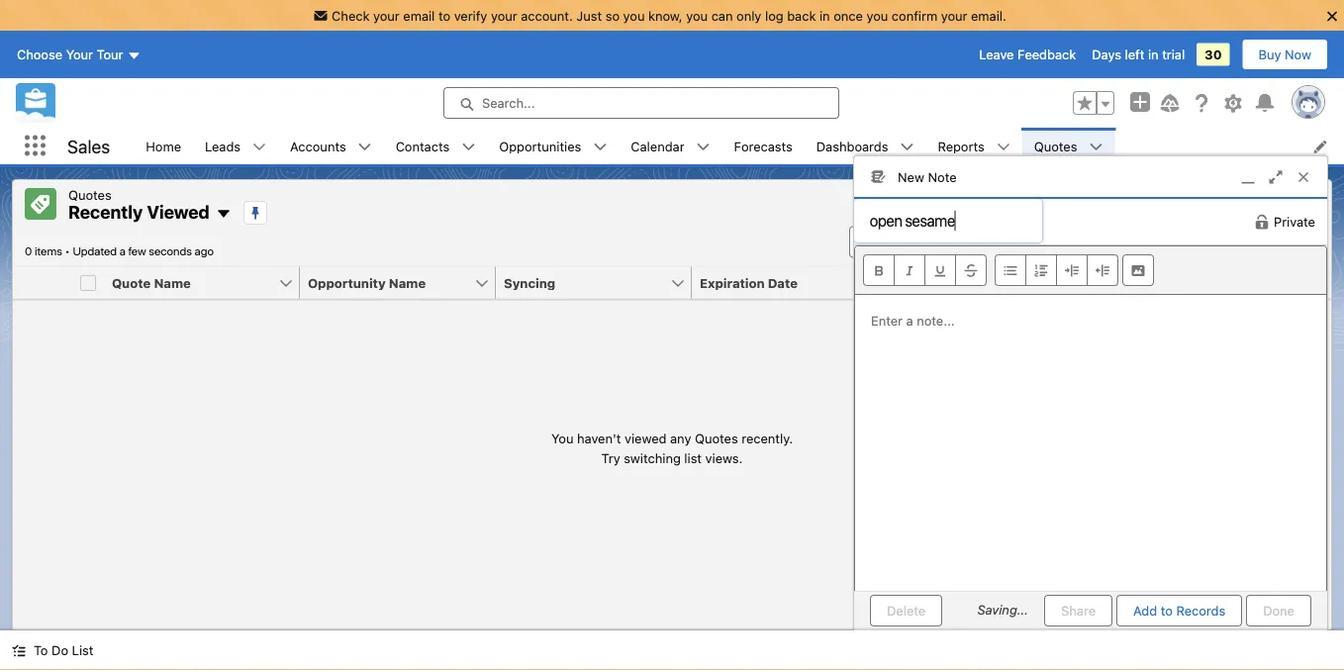 Task type: locate. For each thing, give the bounding box(es) containing it.
0
[[25, 244, 32, 258]]

you right the so on the left of page
[[623, 8, 645, 23]]

select list display image
[[1138, 226, 1182, 258]]

text default image inside dashboards list item
[[900, 140, 914, 154]]

2 name from the left
[[389, 275, 426, 290]]

text default image left to
[[12, 644, 26, 658]]

1 horizontal spatial your
[[491, 8, 517, 23]]

name right opportunity
[[389, 275, 426, 290]]

2 horizontal spatial quotes
[[1034, 139, 1077, 153]]

7 text default image from the left
[[1089, 140, 1103, 154]]

1 you from the left
[[623, 8, 645, 23]]

text default image for dashboards
[[900, 140, 914, 154]]

your left email
[[373, 8, 400, 23]]

search... button
[[443, 87, 839, 119]]

new note dialog
[[853, 155, 1328, 641]]

subtotal element
[[888, 267, 1096, 299]]

1 vertical spatial to
[[1161, 603, 1173, 618]]

None text field
[[854, 199, 1042, 243]]

Compose text text field
[[855, 295, 1326, 591]]

delete status
[[870, 595, 977, 627]]

0 horizontal spatial you
[[623, 8, 645, 23]]

private
[[1274, 214, 1315, 229]]

dashboards list item
[[804, 128, 926, 164]]

quotes down sales
[[68, 187, 112, 202]]

done button
[[1246, 595, 1311, 627]]

text default image for leads
[[252, 140, 266, 154]]

text default image right reports at the top of page
[[996, 140, 1010, 154]]

you
[[551, 431, 573, 446]]

quotes inside quotes link
[[1034, 139, 1077, 153]]

text default image inside leads list item
[[252, 140, 266, 154]]

in right left
[[1148, 47, 1159, 62]]

date
[[768, 275, 798, 290]]

text default image right accounts
[[358, 140, 372, 154]]

choose your tour button
[[16, 39, 142, 70]]

0 horizontal spatial in
[[819, 8, 830, 23]]

delete button
[[870, 595, 942, 627]]

dashboards
[[816, 139, 888, 153]]

home
[[146, 139, 181, 153]]

quotes right reports list item
[[1034, 139, 1077, 153]]

text default image
[[358, 140, 372, 154], [216, 206, 231, 222], [1254, 214, 1270, 230], [12, 644, 26, 658]]

name
[[154, 275, 191, 290], [389, 275, 426, 290]]

viewed
[[147, 201, 210, 223]]

choose your tour
[[17, 47, 123, 62]]

1 horizontal spatial quotes
[[695, 431, 738, 446]]

name down seconds
[[154, 275, 191, 290]]

text default image inside opportunities list item
[[593, 140, 607, 154]]

quote name element
[[104, 267, 312, 299]]

recently.
[[742, 431, 793, 446]]

just
[[576, 8, 602, 23]]

total
[[1092, 275, 1123, 290]]

toolbar
[[855, 247, 1326, 295]]

sales
[[67, 135, 110, 157]]

now
[[1285, 47, 1311, 62]]

5 text default image from the left
[[900, 140, 914, 154]]

viewed
[[625, 431, 667, 446]]

add to records button
[[1116, 595, 1242, 627]]

2 vertical spatial quotes
[[695, 431, 738, 446]]

you right once
[[866, 8, 888, 23]]

1 vertical spatial in
[[1148, 47, 1159, 62]]

name inside button
[[389, 275, 426, 290]]

quote
[[112, 275, 151, 290]]

forecasts link
[[722, 128, 804, 164]]

you
[[623, 8, 645, 23], [686, 8, 708, 23], [866, 8, 888, 23]]

text default image for reports
[[996, 140, 1010, 154]]

1 your from the left
[[373, 8, 400, 23]]

0 horizontal spatial quotes
[[68, 187, 112, 202]]

1 horizontal spatial in
[[1148, 47, 1159, 62]]

6 text default image from the left
[[996, 140, 1010, 154]]

text default image inside new note dialog
[[1254, 214, 1270, 230]]

1 text default image from the left
[[252, 140, 266, 154]]

note
[[928, 169, 957, 184]]

text default image right calendar
[[696, 140, 710, 154]]

total price button
[[1084, 267, 1258, 298]]

buy now
[[1258, 47, 1311, 62]]

1 horizontal spatial name
[[389, 275, 426, 290]]

list
[[684, 450, 702, 465]]

your left email.
[[941, 8, 967, 23]]

confirm
[[892, 8, 937, 23]]

text default image left calendar
[[593, 140, 607, 154]]

item number element
[[13, 267, 72, 299]]

list
[[72, 643, 93, 658]]

format body element
[[995, 254, 1118, 286]]

quote name
[[112, 275, 191, 290]]

text default image inside reports list item
[[996, 140, 1010, 154]]

recently viewed|quotes|list view element
[[12, 179, 1332, 630]]

text default image inside contacts list item
[[462, 140, 475, 154]]

quotes
[[1034, 139, 1077, 153], [68, 187, 112, 202], [695, 431, 738, 446]]

seconds
[[149, 244, 192, 258]]

your
[[66, 47, 93, 62]]

accounts link
[[278, 128, 358, 164]]

3 text default image from the left
[[593, 140, 607, 154]]

account.
[[521, 8, 573, 23]]

calendar link
[[619, 128, 696, 164]]

4 text default image from the left
[[696, 140, 710, 154]]

text default image left private at the right top of page
[[1254, 214, 1270, 230]]

saving...
[[977, 602, 1028, 617]]

updated
[[73, 244, 117, 258]]

text default image inside calendar list item
[[696, 140, 710, 154]]

opportunities
[[499, 139, 581, 153]]

0 horizontal spatial name
[[154, 275, 191, 290]]

recently viewed
[[68, 201, 210, 223]]

tour
[[97, 47, 123, 62]]

records
[[1176, 603, 1225, 618]]

cell
[[72, 267, 104, 299]]

do
[[52, 643, 68, 658]]

opportunity name element
[[300, 267, 508, 299]]

total price
[[1092, 275, 1159, 290]]

text default image for contacts
[[462, 140, 475, 154]]

to
[[438, 8, 450, 23], [1161, 603, 1173, 618]]

name for opportunity name
[[389, 275, 426, 290]]

leads
[[205, 139, 241, 153]]

opportunities link
[[487, 128, 593, 164]]

text default image right contacts
[[462, 140, 475, 154]]

2 you from the left
[[686, 8, 708, 23]]

buy now button
[[1242, 39, 1328, 70]]

text default image down the days
[[1089, 140, 1103, 154]]

text default image inside to do list button
[[12, 644, 26, 658]]

quotes link
[[1022, 128, 1089, 164]]

group
[[1073, 91, 1114, 115]]

to right email
[[438, 8, 450, 23]]

item number image
[[13, 267, 72, 298]]

views.
[[705, 450, 743, 465]]

leave feedback
[[979, 47, 1076, 62]]

reports
[[938, 139, 985, 153]]

0 vertical spatial in
[[819, 8, 830, 23]]

your right verify
[[491, 8, 517, 23]]

to right add
[[1161, 603, 1173, 618]]

name inside button
[[154, 275, 191, 290]]

text default image up new
[[900, 140, 914, 154]]

text default image right 'leads'
[[252, 140, 266, 154]]

days left in trial
[[1092, 47, 1185, 62]]

check
[[332, 8, 370, 23]]

0 vertical spatial quotes
[[1034, 139, 1077, 153]]

1 name from the left
[[154, 275, 191, 290]]

leave
[[979, 47, 1014, 62]]

you left can
[[686, 8, 708, 23]]

list
[[134, 128, 1344, 164]]

in right back
[[819, 8, 830, 23]]

expiration date element
[[692, 267, 900, 299]]

1 horizontal spatial you
[[686, 8, 708, 23]]

format text element
[[863, 254, 987, 286]]

None search field
[[849, 226, 1087, 258]]

name for quote name
[[154, 275, 191, 290]]

your
[[373, 8, 400, 23], [491, 8, 517, 23], [941, 8, 967, 23]]

text default image inside quotes list item
[[1089, 140, 1103, 154]]

0 horizontal spatial to
[[438, 8, 450, 23]]

2 horizontal spatial you
[[866, 8, 888, 23]]

1 horizontal spatial to
[[1161, 603, 1173, 618]]

cell inside recently viewed|quotes|list view element
[[72, 267, 104, 299]]

so
[[605, 8, 620, 23]]

2 horizontal spatial your
[[941, 8, 967, 23]]

to
[[34, 643, 48, 658]]

0 horizontal spatial your
[[373, 8, 400, 23]]

quotes up views.
[[695, 431, 738, 446]]

in
[[819, 8, 830, 23], [1148, 47, 1159, 62]]

2 text default image from the left
[[462, 140, 475, 154]]

text default image
[[252, 140, 266, 154], [462, 140, 475, 154], [593, 140, 607, 154], [696, 140, 710, 154], [900, 140, 914, 154], [996, 140, 1010, 154], [1089, 140, 1103, 154]]

status
[[551, 429, 793, 467]]



Task type: vqa. For each thing, say whether or not it's contained in the screenshot.
the rightmost you
yes



Task type: describe. For each thing, give the bounding box(es) containing it.
2 your from the left
[[491, 8, 517, 23]]

contacts
[[396, 139, 450, 153]]

only
[[736, 8, 761, 23]]

leave feedback link
[[979, 47, 1076, 62]]

quotes list item
[[1022, 128, 1115, 164]]

total price element
[[1084, 267, 1292, 299]]

expiration
[[700, 275, 765, 290]]

email
[[403, 8, 435, 23]]

list containing home
[[134, 128, 1344, 164]]

opportunities list item
[[487, 128, 619, 164]]

add
[[1133, 603, 1157, 618]]

know,
[[648, 8, 683, 23]]

trial
[[1162, 47, 1185, 62]]

log
[[765, 8, 783, 23]]

none search field inside recently viewed|quotes|list view element
[[849, 226, 1087, 258]]

contacts link
[[384, 128, 462, 164]]

days
[[1092, 47, 1121, 62]]

opportunity
[[308, 275, 386, 290]]

action image
[[1280, 267, 1331, 298]]

text default image inside accounts list item
[[358, 140, 372, 154]]

30
[[1205, 47, 1222, 62]]

items
[[35, 244, 62, 258]]

syncing element
[[496, 267, 704, 299]]

a
[[119, 244, 126, 258]]

few
[[128, 244, 146, 258]]

recently
[[68, 201, 143, 223]]

recently viewed status
[[25, 244, 73, 258]]

feedback
[[1017, 47, 1076, 62]]

status containing you haven't viewed any quotes recently.
[[551, 429, 793, 467]]

expiration date button
[[692, 267, 866, 298]]

expiration date
[[700, 275, 798, 290]]

list view controls image
[[1091, 226, 1134, 258]]

quotes image
[[25, 188, 56, 220]]

buy
[[1258, 47, 1281, 62]]

syncing button
[[496, 267, 670, 298]]

delete
[[887, 603, 926, 618]]

check your email to verify your account. just so you know, you can only log back in once you confirm your email.
[[332, 8, 1006, 23]]

can
[[711, 8, 733, 23]]

try
[[601, 450, 620, 465]]

add to records
[[1133, 603, 1225, 618]]

verify
[[454, 8, 487, 23]]

subtotal button
[[888, 267, 1062, 298]]

price
[[1126, 275, 1159, 290]]

text default image right viewed
[[216, 206, 231, 222]]

3 you from the left
[[866, 8, 888, 23]]

•
[[65, 244, 70, 258]]

search...
[[482, 96, 535, 110]]

0 items • updated a few seconds ago
[[25, 244, 214, 258]]

toolbar inside new note dialog
[[855, 247, 1326, 295]]

calendar
[[631, 139, 684, 153]]

reports link
[[926, 128, 996, 164]]

leads link
[[193, 128, 252, 164]]

to do list button
[[0, 630, 105, 670]]

contacts list item
[[384, 128, 487, 164]]

new note
[[898, 169, 957, 184]]

home link
[[134, 128, 193, 164]]

done
[[1263, 603, 1295, 618]]

text default image for quotes
[[1089, 140, 1103, 154]]

1 vertical spatial quotes
[[68, 187, 112, 202]]

haven't
[[577, 431, 621, 446]]

forecasts
[[734, 139, 793, 153]]

subtotal
[[896, 275, 950, 290]]

Search Recently Viewed list view. search field
[[849, 226, 1087, 258]]

3 your from the left
[[941, 8, 967, 23]]

you haven't viewed any quotes recently. try switching list views.
[[551, 431, 793, 465]]

once
[[834, 8, 863, 23]]

dashboards link
[[804, 128, 900, 164]]

quote name button
[[104, 267, 278, 298]]

ago
[[195, 244, 214, 258]]

accounts
[[290, 139, 346, 153]]

new
[[898, 169, 924, 184]]

text default image for opportunities
[[593, 140, 607, 154]]

0 vertical spatial to
[[438, 8, 450, 23]]

opportunity name
[[308, 275, 426, 290]]

text default image for calendar
[[696, 140, 710, 154]]

any
[[670, 431, 691, 446]]

syncing
[[504, 275, 555, 290]]

left
[[1125, 47, 1144, 62]]

reports list item
[[926, 128, 1022, 164]]

back
[[787, 8, 816, 23]]

leads list item
[[193, 128, 278, 164]]

to do list
[[34, 643, 93, 658]]

email.
[[971, 8, 1006, 23]]

quotes inside you haven't viewed any quotes recently. try switching list views.
[[695, 431, 738, 446]]

opportunity name button
[[300, 267, 474, 298]]

action element
[[1280, 267, 1331, 299]]

choose
[[17, 47, 62, 62]]

accounts list item
[[278, 128, 384, 164]]

switching
[[624, 450, 681, 465]]

calendar list item
[[619, 128, 722, 164]]

to inside button
[[1161, 603, 1173, 618]]



